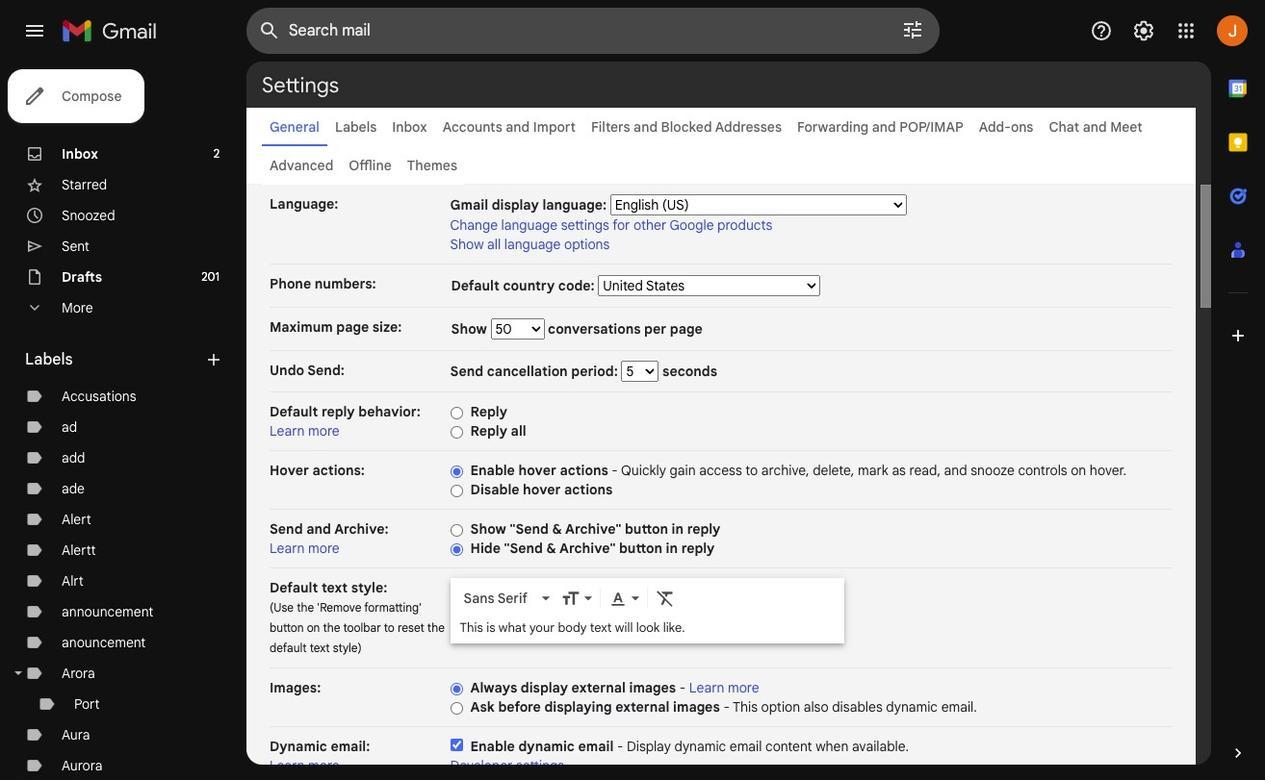 Task type: describe. For each thing, give the bounding box(es) containing it.
2 vertical spatial text
[[310, 641, 330, 656]]

1 horizontal spatial the
[[323, 621, 340, 635]]

actions for disable
[[564, 481, 613, 499]]

1 vertical spatial external
[[615, 699, 670, 716]]

hover.
[[1090, 462, 1127, 480]]

sent
[[62, 238, 89, 255]]

send cancellation period:
[[450, 363, 621, 380]]

port link
[[74, 696, 100, 713]]

learn inside send and archive: learn more
[[270, 540, 305, 557]]

hover
[[270, 462, 309, 480]]

send for send and archive: learn more
[[270, 521, 303, 538]]

formatting options toolbar
[[456, 581, 838, 617]]

change language settings for other google products link
[[450, 217, 773, 234]]

support image
[[1090, 19, 1113, 42]]

toolbar
[[343, 621, 381, 635]]

1 horizontal spatial dynamic
[[674, 739, 726, 756]]

remove formatting ‪(⌘\)‬ image
[[655, 590, 675, 609]]

0 vertical spatial images
[[629, 680, 676, 697]]

1 horizontal spatial on
[[1071, 462, 1086, 480]]

chat
[[1049, 118, 1079, 136]]

to inside the 'default text style: (use the 'remove formatting' button on the toolbar to reset the default text style)'
[[384, 621, 395, 635]]

ad
[[62, 419, 77, 436]]

show "send & archive" button in reply
[[470, 521, 721, 538]]

per
[[644, 321, 666, 338]]

and for meet
[[1083, 118, 1107, 136]]

0 horizontal spatial the
[[297, 601, 314, 615]]

alert
[[62, 511, 91, 529]]

behavior:
[[358, 403, 421, 421]]

will
[[615, 620, 633, 636]]

arora link
[[62, 665, 95, 683]]

change
[[450, 217, 498, 234]]

labels for the labels "heading"
[[25, 350, 73, 370]]

reply inside default reply behavior: learn more
[[321, 403, 355, 421]]

add link
[[62, 450, 85, 467]]

Show "Send & Archive" button in reply radio
[[450, 524, 463, 538]]

delete,
[[813, 462, 855, 480]]

- inside enable dynamic email - display dynamic email content when available. developer settings
[[617, 739, 623, 756]]

undo
[[270, 362, 304, 379]]

0 vertical spatial text
[[321, 580, 348, 597]]

accusations
[[62, 388, 136, 405]]

language:
[[270, 195, 338, 213]]

chat and meet
[[1049, 118, 1143, 136]]

show all language options link
[[450, 236, 610, 253]]

themes link
[[407, 157, 457, 174]]

2 horizontal spatial the
[[427, 621, 445, 635]]

sans serif option
[[460, 590, 538, 609]]

default country code:
[[451, 277, 598, 295]]

serif
[[497, 591, 528, 608]]

style)
[[333, 641, 362, 656]]

dynamic email: learn more
[[270, 739, 370, 775]]

alrt link
[[62, 573, 84, 590]]

default for default text style: (use the 'remove formatting' button on the toolbar to reset the default text style)
[[270, 580, 318, 597]]

general link
[[270, 118, 320, 136]]

- up ask before displaying external images - this option also disables dynamic email.
[[680, 680, 686, 697]]

0 horizontal spatial dynamic
[[518, 739, 575, 756]]

settings inside enable dynamic email - display dynamic email content when available. developer settings
[[516, 758, 564, 775]]

1 vertical spatial language
[[504, 236, 561, 253]]

body
[[558, 620, 587, 636]]

button inside the 'default text style: (use the 'remove formatting' button on the toolbar to reset the default text style)'
[[270, 621, 304, 635]]

available.
[[852, 739, 909, 756]]

in for show "send & archive" button in reply
[[672, 521, 684, 538]]

0 vertical spatial inbox
[[392, 118, 427, 136]]

your
[[529, 620, 555, 636]]

advanced
[[270, 157, 333, 174]]

labels link
[[335, 118, 377, 136]]

actions for enable
[[560, 462, 608, 480]]

period:
[[571, 363, 618, 380]]

reply for reply all
[[470, 423, 507, 440]]

more button
[[0, 293, 231, 324]]

aurora link
[[62, 758, 102, 775]]

learn inside default reply behavior: learn more
[[270, 423, 305, 440]]

forwarding
[[797, 118, 869, 136]]

enable for enable dynamic email
[[470, 739, 515, 756]]

0 vertical spatial settings
[[561, 217, 609, 234]]

accounts and import link
[[443, 118, 576, 136]]

settings image
[[1132, 19, 1155, 42]]

hover for disable
[[523, 481, 561, 499]]

drafts link
[[62, 269, 102, 286]]

accusations link
[[62, 388, 136, 405]]

learn more link for reply
[[270, 423, 340, 440]]

compose button
[[8, 69, 145, 123]]

also
[[804, 699, 829, 716]]

blocked
[[661, 118, 712, 136]]

reply for hide "send & archive" button in reply
[[681, 540, 715, 557]]

more inside send and archive: learn more
[[308, 540, 340, 557]]

gmail image
[[62, 12, 167, 50]]

aura link
[[62, 727, 90, 744]]

main menu image
[[23, 19, 46, 42]]

always display external images - learn more
[[470, 680, 759, 697]]

- left option at the bottom right of the page
[[723, 699, 730, 716]]

maximum page size:
[[270, 319, 402, 336]]

country
[[503, 277, 555, 295]]

port
[[74, 696, 100, 713]]

all for show
[[487, 236, 501, 253]]

Reply all radio
[[450, 425, 463, 440]]

arora
[[62, 665, 95, 683]]

announcement
[[62, 604, 153, 621]]

drafts
[[62, 269, 102, 286]]

mark
[[858, 462, 889, 480]]

inbox link inside labels navigation
[[62, 145, 98, 163]]

show all language options
[[450, 236, 610, 253]]

reply for show "send & archive" button in reply
[[687, 521, 721, 538]]

send:
[[307, 362, 345, 379]]

when
[[816, 739, 849, 756]]

alertt link
[[62, 542, 96, 559]]

forwarding and pop/imap link
[[797, 118, 964, 136]]

display for always
[[521, 680, 568, 697]]

disable hover actions
[[470, 481, 613, 499]]

is
[[486, 620, 495, 636]]

enable hover actions - quickly gain access to archive, delete, mark as read, and snooze controls on hover.
[[470, 462, 1127, 480]]

ade
[[62, 480, 85, 498]]

this is what your body text will look like.
[[460, 620, 685, 636]]

archive" for show
[[565, 521, 621, 538]]

language:
[[542, 196, 607, 214]]

and right read,
[[944, 462, 967, 480]]

on inside the 'default text style: (use the 'remove formatting' button on the toolbar to reset the default text style)'
[[307, 621, 320, 635]]

archive,
[[761, 462, 809, 480]]

compose
[[62, 88, 122, 105]]

addresses
[[715, 118, 782, 136]]

Ask before displaying external images radio
[[450, 702, 463, 716]]

themes
[[407, 157, 457, 174]]

images:
[[270, 680, 321, 697]]

as
[[892, 462, 906, 480]]

starred link
[[62, 176, 107, 194]]

phone
[[270, 275, 311, 293]]



Task type: locate. For each thing, give the bounding box(es) containing it.
seconds
[[659, 363, 717, 380]]

1 vertical spatial text
[[590, 620, 612, 636]]

1 vertical spatial send
[[270, 521, 303, 538]]

page right per
[[670, 321, 703, 338]]

default
[[270, 641, 307, 656]]

0 vertical spatial show
[[450, 236, 484, 253]]

search mail image
[[252, 13, 287, 48]]

on left hover.
[[1071, 462, 1086, 480]]

0 vertical spatial default
[[451, 277, 500, 295]]

2 enable from the top
[[470, 739, 515, 756]]

labels down more
[[25, 350, 73, 370]]

button up default
[[270, 621, 304, 635]]

and inside send and archive: learn more
[[306, 521, 331, 538]]

2 vertical spatial default
[[270, 580, 318, 597]]

reply
[[321, 403, 355, 421], [687, 521, 721, 538], [681, 540, 715, 557]]

&
[[552, 521, 562, 538], [546, 540, 556, 557]]

option
[[761, 699, 800, 716]]

1 horizontal spatial all
[[511, 423, 526, 440]]

hover
[[518, 462, 556, 480], [523, 481, 561, 499]]

send for send cancellation period:
[[450, 363, 484, 380]]

Disable hover actions radio
[[450, 484, 463, 499]]

and for pop/imap
[[872, 118, 896, 136]]

inbox up starred
[[62, 145, 98, 163]]

labels up offline
[[335, 118, 377, 136]]

1 vertical spatial settings
[[516, 758, 564, 775]]

this left option at the bottom right of the page
[[733, 699, 758, 716]]

1 vertical spatial "send
[[504, 540, 543, 557]]

labels heading
[[25, 350, 204, 370]]

0 vertical spatial external
[[572, 680, 626, 697]]

images up display
[[629, 680, 676, 697]]

default up (use
[[270, 580, 318, 597]]

developer
[[450, 758, 513, 775]]

to down formatting'
[[384, 621, 395, 635]]

0 vertical spatial actions
[[560, 462, 608, 480]]

1 vertical spatial this
[[733, 699, 758, 716]]

& for show
[[552, 521, 562, 538]]

inbox
[[392, 118, 427, 136], [62, 145, 98, 163]]

archive:
[[334, 521, 389, 538]]

forwarding and pop/imap
[[797, 118, 964, 136]]

0 vertical spatial in
[[672, 521, 684, 538]]

add-ons link
[[979, 118, 1034, 136]]

0 vertical spatial archive"
[[565, 521, 621, 538]]

& up hide "send & archive" button in reply
[[552, 521, 562, 538]]

what
[[499, 620, 526, 636]]

actions:
[[312, 462, 365, 480]]

enable inside enable dynamic email - display dynamic email content when available. developer settings
[[470, 739, 515, 756]]

all down change
[[487, 236, 501, 253]]

ons
[[1011, 118, 1034, 136]]

conversations
[[548, 321, 641, 338]]

0 horizontal spatial inbox link
[[62, 145, 98, 163]]

display for gmail
[[492, 196, 539, 214]]

0 horizontal spatial all
[[487, 236, 501, 253]]

controls
[[1018, 462, 1068, 480]]

button for show "send & archive" button in reply
[[625, 521, 668, 538]]

button
[[625, 521, 668, 538], [619, 540, 662, 557], [270, 621, 304, 635]]

-
[[612, 462, 618, 480], [680, 680, 686, 697], [723, 699, 730, 716], [617, 739, 623, 756]]

2 horizontal spatial dynamic
[[886, 699, 938, 716]]

enable up developer
[[470, 739, 515, 756]]

show down the default country code:
[[451, 321, 491, 338]]

1 vertical spatial all
[[511, 423, 526, 440]]

send up reply radio
[[450, 363, 484, 380]]

accounts
[[443, 118, 502, 136]]

in up remove formatting ‪(⌘\)‬ "icon"
[[666, 540, 678, 557]]

0 horizontal spatial this
[[460, 620, 483, 636]]

disables
[[832, 699, 883, 716]]

reply right reply all radio
[[470, 423, 507, 440]]

1 horizontal spatial email
[[730, 739, 762, 756]]

actions up disable hover actions on the left bottom of page
[[560, 462, 608, 480]]

send down hover
[[270, 521, 303, 538]]

learn more link down dynamic on the bottom
[[270, 758, 340, 775]]

default for default reply behavior: learn more
[[270, 403, 318, 421]]

and right 'filters'
[[634, 118, 658, 136]]

show for show
[[451, 321, 491, 338]]

dynamic left email. at the bottom of page
[[886, 699, 938, 716]]

actions up show "send & archive" button in reply
[[564, 481, 613, 499]]

learn more link for and
[[270, 540, 340, 557]]

more up hover actions:
[[308, 423, 340, 440]]

learn up (use
[[270, 540, 305, 557]]

look
[[636, 620, 660, 636]]

inbox inside labels navigation
[[62, 145, 98, 163]]

the right (use
[[297, 601, 314, 615]]

labels inside navigation
[[25, 350, 73, 370]]

learn more link down archive:
[[270, 540, 340, 557]]

import
[[533, 118, 576, 136]]

None search field
[[246, 8, 940, 54]]

1 vertical spatial inbox link
[[62, 145, 98, 163]]

inbox link up themes
[[392, 118, 427, 136]]

Hide "Send & Archive" button in reply radio
[[450, 543, 463, 557]]

1 vertical spatial labels
[[25, 350, 73, 370]]

1 vertical spatial show
[[451, 321, 491, 338]]

reply down 'access' on the right
[[687, 521, 721, 538]]

default for default country code:
[[451, 277, 500, 295]]

1 vertical spatial images
[[673, 699, 720, 716]]

0 vertical spatial on
[[1071, 462, 1086, 480]]

labels navigation
[[0, 62, 246, 781]]

hide "send & archive" button in reply
[[470, 540, 715, 557]]

change language settings for other google products
[[450, 217, 773, 234]]

for
[[613, 217, 630, 234]]

advanced link
[[270, 157, 333, 174]]

1 horizontal spatial inbox
[[392, 118, 427, 136]]

display up before
[[521, 680, 568, 697]]

learn more link up hover actions:
[[270, 423, 340, 440]]

1 horizontal spatial inbox link
[[392, 118, 427, 136]]

this left is
[[460, 620, 483, 636]]

display
[[627, 739, 671, 756]]

show
[[450, 236, 484, 253], [451, 321, 491, 338], [470, 521, 506, 538]]

2 vertical spatial show
[[470, 521, 506, 538]]

tab list
[[1211, 62, 1265, 712]]

aurora
[[62, 758, 102, 775]]

"send for show
[[510, 521, 549, 538]]

images up enable dynamic email - display dynamic email content when available. developer settings
[[673, 699, 720, 716]]

default left country
[[451, 277, 500, 295]]

1 vertical spatial enable
[[470, 739, 515, 756]]

email left content on the bottom of page
[[730, 739, 762, 756]]

1 email from the left
[[578, 739, 614, 756]]

more inside dynamic email: learn more
[[308, 758, 340, 775]]

maximum
[[270, 319, 333, 336]]

settings right developer
[[516, 758, 564, 775]]

send
[[450, 363, 484, 380], [270, 521, 303, 538]]

external down always display external images - learn more
[[615, 699, 670, 716]]

on down 'remove
[[307, 621, 320, 635]]

(use
[[270, 601, 294, 615]]

add
[[62, 450, 85, 467]]

sans serif
[[464, 591, 528, 608]]

None checkbox
[[450, 739, 463, 752]]

hover for enable
[[518, 462, 556, 480]]

and left pop/imap
[[872, 118, 896, 136]]

and right chat
[[1083, 118, 1107, 136]]

phone numbers:
[[270, 275, 376, 293]]

dynamic up developer settings link
[[518, 739, 575, 756]]

more
[[308, 423, 340, 440], [308, 540, 340, 557], [728, 680, 759, 697], [308, 758, 340, 775]]

labels for labels link at the top left
[[335, 118, 377, 136]]

2
[[213, 146, 220, 161]]

more down archive:
[[308, 540, 340, 557]]

reset
[[398, 621, 424, 635]]

style:
[[351, 580, 387, 597]]

send inside send and archive: learn more
[[270, 521, 303, 538]]

0 vertical spatial hover
[[518, 462, 556, 480]]

1 vertical spatial archive"
[[559, 540, 616, 557]]

enable up disable
[[470, 462, 515, 480]]

1 vertical spatial button
[[619, 540, 662, 557]]

and for blocked
[[634, 118, 658, 136]]

1 vertical spatial display
[[521, 680, 568, 697]]

show for show "send & archive" button in reply
[[470, 521, 506, 538]]

external up displaying
[[572, 680, 626, 697]]

labels
[[335, 118, 377, 136], [25, 350, 73, 370]]

ask
[[470, 699, 495, 716]]

in for hide "send & archive" button in reply
[[666, 540, 678, 557]]

0 vertical spatial labels
[[335, 118, 377, 136]]

gmail
[[450, 196, 488, 214]]

actions
[[560, 462, 608, 480], [564, 481, 613, 499]]

advanced search options image
[[894, 11, 932, 49]]

inbox link up starred
[[62, 145, 98, 163]]

1 reply from the top
[[470, 403, 507, 421]]

page
[[336, 319, 369, 336], [670, 321, 703, 338]]

2 vertical spatial button
[[270, 621, 304, 635]]

and for import
[[506, 118, 530, 136]]

Enable hover actions radio
[[450, 465, 463, 479]]

display up 'show all language options'
[[492, 196, 539, 214]]

archive" for hide
[[559, 540, 616, 557]]

"send down disable hover actions on the left bottom of page
[[510, 521, 549, 538]]

dynamic down ask before displaying external images - this option also disables dynamic email.
[[674, 739, 726, 756]]

ad link
[[62, 419, 77, 436]]

1 vertical spatial actions
[[564, 481, 613, 499]]

alert link
[[62, 511, 91, 529]]

external
[[572, 680, 626, 697], [615, 699, 670, 716]]

developer settings link
[[450, 758, 564, 775]]

1 horizontal spatial labels
[[335, 118, 377, 136]]

chat and meet link
[[1049, 118, 1143, 136]]

2 reply from the top
[[470, 423, 507, 440]]

1 enable from the top
[[470, 462, 515, 480]]

0 vertical spatial send
[[450, 363, 484, 380]]

"send for hide
[[504, 540, 543, 557]]

alrt
[[62, 573, 84, 590]]

snooze
[[971, 462, 1015, 480]]

learn up hover
[[270, 423, 305, 440]]

inbox up themes
[[392, 118, 427, 136]]

announcement link
[[62, 604, 153, 621]]

all for reply
[[511, 423, 526, 440]]

email down displaying
[[578, 739, 614, 756]]

1 horizontal spatial page
[[670, 321, 703, 338]]

all
[[487, 236, 501, 253], [511, 423, 526, 440]]

0 vertical spatial this
[[460, 620, 483, 636]]

- left the quickly
[[612, 462, 618, 480]]

0 horizontal spatial to
[[384, 621, 395, 635]]

learn more link for email:
[[270, 758, 340, 775]]

more down dynamic on the bottom
[[308, 758, 340, 775]]

0 vertical spatial language
[[501, 217, 558, 234]]

'remove
[[317, 601, 361, 615]]

0 horizontal spatial email
[[578, 739, 614, 756]]

reply
[[470, 403, 507, 421], [470, 423, 507, 440]]

and for archive:
[[306, 521, 331, 538]]

and left archive:
[[306, 521, 331, 538]]

0 horizontal spatial send
[[270, 521, 303, 538]]

- left display
[[617, 739, 623, 756]]

0 vertical spatial button
[[625, 521, 668, 538]]

archive" up hide "send & archive" button in reply
[[565, 521, 621, 538]]

text left style)
[[310, 641, 330, 656]]

offline
[[349, 157, 392, 174]]

reply up reply all
[[470, 403, 507, 421]]

read,
[[909, 462, 941, 480]]

0 horizontal spatial page
[[336, 319, 369, 336]]

1 horizontal spatial this
[[733, 699, 758, 716]]

1 horizontal spatial to
[[746, 462, 758, 480]]

default inside default reply behavior: learn more
[[270, 403, 318, 421]]

"send right hide
[[504, 540, 543, 557]]

0 vertical spatial to
[[746, 462, 758, 480]]

to right 'access' on the right
[[746, 462, 758, 480]]

button up hide "send & archive" button in reply
[[625, 521, 668, 538]]

0 vertical spatial inbox link
[[392, 118, 427, 136]]

default inside the 'default text style: (use the 'remove formatting' button on the toolbar to reset the default text style)'
[[270, 580, 318, 597]]

1 vertical spatial on
[[307, 621, 320, 635]]

1 vertical spatial hover
[[523, 481, 561, 499]]

snoozed
[[62, 207, 115, 224]]

hover up disable hover actions on the left bottom of page
[[518, 462, 556, 480]]

language down gmail display language:
[[504, 236, 561, 253]]

0 vertical spatial &
[[552, 521, 562, 538]]

text up 'remove
[[321, 580, 348, 597]]

page left size:
[[336, 319, 369, 336]]

reply down send:
[[321, 403, 355, 421]]

hover right disable
[[523, 481, 561, 499]]

and left import
[[506, 118, 530, 136]]

Search mail text field
[[289, 21, 847, 40]]

0 horizontal spatial inbox
[[62, 145, 98, 163]]

meet
[[1110, 118, 1143, 136]]

products
[[717, 217, 773, 234]]

settings up options
[[561, 217, 609, 234]]

in down gain on the bottom right
[[672, 521, 684, 538]]

0 vertical spatial all
[[487, 236, 501, 253]]

2 vertical spatial reply
[[681, 540, 715, 557]]

more inside default reply behavior: learn more
[[308, 423, 340, 440]]

offline link
[[349, 157, 392, 174]]

like.
[[663, 620, 685, 636]]

language up show all language options link
[[501, 217, 558, 234]]

0 vertical spatial reply
[[470, 403, 507, 421]]

archive" down show "send & archive" button in reply
[[559, 540, 616, 557]]

size:
[[372, 319, 402, 336]]

enable for enable hover actions
[[470, 462, 515, 480]]

enable
[[470, 462, 515, 480], [470, 739, 515, 756]]

& down show "send & archive" button in reply
[[546, 540, 556, 557]]

learn up ask before displaying external images - this option also disables dynamic email.
[[689, 680, 724, 697]]

0 horizontal spatial labels
[[25, 350, 73, 370]]

learn down dynamic on the bottom
[[270, 758, 305, 775]]

settings
[[262, 72, 339, 98]]

access
[[699, 462, 742, 480]]

all down cancellation
[[511, 423, 526, 440]]

1 vertical spatial reply
[[687, 521, 721, 538]]

1 vertical spatial to
[[384, 621, 395, 635]]

text left will
[[590, 620, 612, 636]]

dynamic
[[270, 739, 327, 756]]

learn inside dynamic email: learn more
[[270, 758, 305, 775]]

1 vertical spatial default
[[270, 403, 318, 421]]

ask before displaying external images - this option also disables dynamic email.
[[470, 699, 977, 716]]

0 vertical spatial "send
[[510, 521, 549, 538]]

the down 'remove
[[323, 621, 340, 635]]

1 vertical spatial reply
[[470, 423, 507, 440]]

show up hide
[[470, 521, 506, 538]]

undo send:
[[270, 362, 345, 379]]

Reply radio
[[450, 406, 463, 421]]

conversations per page
[[544, 321, 703, 338]]

the right reset
[[427, 621, 445, 635]]

anouncement link
[[62, 635, 146, 652]]

more up ask before displaying external images - this option also disables dynamic email.
[[728, 680, 759, 697]]

1 vertical spatial in
[[666, 540, 678, 557]]

& for hide
[[546, 540, 556, 557]]

learn more link up ask before displaying external images - this option also disables dynamic email.
[[689, 680, 759, 697]]

reply for reply
[[470, 403, 507, 421]]

send and archive: learn more
[[270, 521, 389, 557]]

formatting'
[[364, 601, 422, 615]]

Always display external images radio
[[450, 682, 463, 697]]

0 vertical spatial reply
[[321, 403, 355, 421]]

1 vertical spatial inbox
[[62, 145, 98, 163]]

0 vertical spatial display
[[492, 196, 539, 214]]

2 email from the left
[[730, 739, 762, 756]]

alertt
[[62, 542, 96, 559]]

dynamic
[[886, 699, 938, 716], [518, 739, 575, 756], [674, 739, 726, 756]]

button down show "send & archive" button in reply
[[619, 540, 662, 557]]

reply up formatting options toolbar
[[681, 540, 715, 557]]

1 horizontal spatial send
[[450, 363, 484, 380]]

1 vertical spatial &
[[546, 540, 556, 557]]

0 horizontal spatial on
[[307, 621, 320, 635]]

aura
[[62, 727, 90, 744]]

reply all
[[470, 423, 526, 440]]

button for hide "send & archive" button in reply
[[619, 540, 662, 557]]

default down "undo"
[[270, 403, 318, 421]]

email.
[[941, 699, 977, 716]]

show down change
[[450, 236, 484, 253]]

0 vertical spatial enable
[[470, 462, 515, 480]]

show for show all language options
[[450, 236, 484, 253]]



Task type: vqa. For each thing, say whether or not it's contained in the screenshot.
Tyler Black
no



